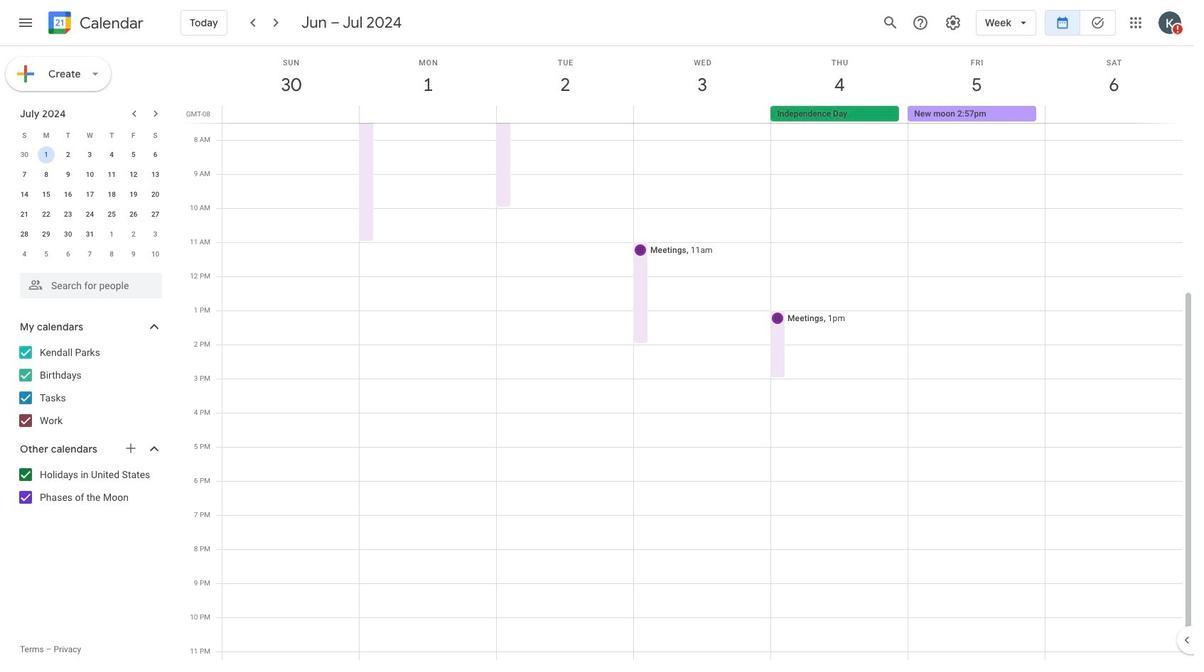 Task type: locate. For each thing, give the bounding box(es) containing it.
august 8 element
[[103, 246, 120, 263]]

row
[[216, 106, 1195, 123], [14, 125, 166, 145], [14, 145, 166, 165], [14, 165, 166, 185], [14, 185, 166, 205], [14, 205, 166, 225], [14, 225, 166, 245], [14, 245, 166, 265]]

row group
[[14, 145, 166, 265]]

august 9 element
[[125, 246, 142, 263]]

18 element
[[103, 186, 120, 203]]

22 element
[[38, 206, 55, 223]]

august 4 element
[[16, 246, 33, 263]]

15 element
[[38, 186, 55, 203]]

19 element
[[125, 186, 142, 203]]

august 3 element
[[147, 226, 164, 243]]

july 2024 grid
[[14, 125, 166, 265]]

1 element
[[38, 146, 55, 164]]

heading
[[77, 15, 144, 32]]

13 element
[[147, 166, 164, 183]]

my calendars list
[[3, 341, 176, 432]]

23 element
[[60, 206, 77, 223]]

main drawer image
[[17, 14, 34, 31]]

24 element
[[81, 206, 98, 223]]

12 element
[[125, 166, 142, 183]]

6 element
[[147, 146, 164, 164]]

3 element
[[81, 146, 98, 164]]

28 element
[[16, 226, 33, 243]]

august 6 element
[[60, 246, 77, 263]]

settings menu image
[[945, 14, 962, 31]]

calendar element
[[46, 9, 144, 40]]

25 element
[[103, 206, 120, 223]]

grid
[[182, 46, 1195, 661]]

cell
[[223, 106, 360, 123], [360, 106, 497, 123], [497, 106, 634, 123], [634, 106, 771, 123], [1045, 106, 1183, 123], [35, 145, 57, 165]]

26 element
[[125, 206, 142, 223]]

9 element
[[60, 166, 77, 183]]

august 2 element
[[125, 226, 142, 243]]

august 7 element
[[81, 246, 98, 263]]

None search field
[[0, 267, 176, 299]]

Search for people text field
[[28, 273, 154, 299]]

add other calendars image
[[124, 442, 138, 456]]

2 element
[[60, 146, 77, 164]]



Task type: describe. For each thing, give the bounding box(es) containing it.
heading inside calendar element
[[77, 15, 144, 32]]

27 element
[[147, 206, 164, 223]]

20 element
[[147, 186, 164, 203]]

11 element
[[103, 166, 120, 183]]

10 element
[[81, 166, 98, 183]]

17 element
[[81, 186, 98, 203]]

31 element
[[81, 226, 98, 243]]

21 element
[[16, 206, 33, 223]]

4 element
[[103, 146, 120, 164]]

june 30 element
[[16, 146, 33, 164]]

30 element
[[60, 226, 77, 243]]

august 1 element
[[103, 226, 120, 243]]

5 element
[[125, 146, 142, 164]]

other calendars list
[[3, 464, 176, 509]]

cell inside july 2024 grid
[[35, 145, 57, 165]]

16 element
[[60, 186, 77, 203]]

august 5 element
[[38, 246, 55, 263]]

8 element
[[38, 166, 55, 183]]

29 element
[[38, 226, 55, 243]]

7 element
[[16, 166, 33, 183]]

14 element
[[16, 186, 33, 203]]

august 10 element
[[147, 246, 164, 263]]



Task type: vqa. For each thing, say whether or not it's contained in the screenshot.
the 'Today'
no



